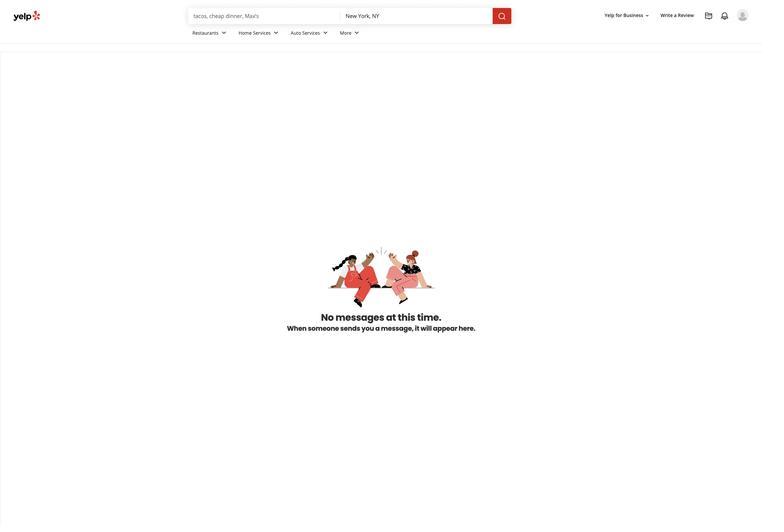 Task type: describe. For each thing, give the bounding box(es) containing it.
search image
[[498, 12, 506, 20]]

restaurants link
[[187, 24, 233, 43]]

for
[[616, 12, 623, 19]]

it
[[415, 324, 420, 333]]

Near text field
[[346, 12, 488, 20]]

you
[[362, 324, 374, 333]]

home
[[239, 30, 252, 36]]

review
[[678, 12, 694, 19]]

Find text field
[[194, 12, 335, 20]]

write
[[661, 12, 673, 19]]

business
[[624, 12, 644, 19]]

24 chevron down v2 image for restaurants
[[220, 29, 228, 37]]

restaurants
[[193, 30, 219, 36]]

projects image
[[705, 12, 713, 20]]

write a review link
[[658, 10, 697, 22]]

notifications image
[[721, 12, 729, 20]]

yelp for business
[[605, 12, 644, 19]]

more link
[[335, 24, 367, 43]]

no messages at this time. when someone sends you a message, it will appear here.
[[287, 311, 476, 333]]

yelp
[[605, 12, 615, 19]]

message,
[[381, 324, 414, 333]]

christina o. image
[[737, 9, 749, 21]]

auto
[[291, 30, 301, 36]]

someone
[[308, 324, 339, 333]]

24 chevron down v2 image for home services
[[272, 29, 280, 37]]

services for auto services
[[302, 30, 320, 36]]

this
[[398, 311, 416, 324]]



Task type: locate. For each thing, give the bounding box(es) containing it.
24 chevron down v2 image right more
[[353, 29, 361, 37]]

0 horizontal spatial services
[[253, 30, 271, 36]]

0 horizontal spatial a
[[376, 324, 380, 333]]

2 services from the left
[[302, 30, 320, 36]]

24 chevron down v2 image inside restaurants link
[[220, 29, 228, 37]]

None search field
[[188, 8, 513, 24]]

24 chevron down v2 image right the restaurants
[[220, 29, 228, 37]]

24 chevron down v2 image inside auto services link
[[322, 29, 330, 37]]

when
[[287, 324, 307, 333]]

home services
[[239, 30, 271, 36]]

0 horizontal spatial 24 chevron down v2 image
[[220, 29, 228, 37]]

will
[[421, 324, 432, 333]]

time.
[[418, 311, 442, 324]]

thank you image image
[[327, 245, 436, 312]]

user actions element
[[600, 8, 759, 49]]

1 horizontal spatial none field
[[346, 12, 488, 20]]

1 none field from the left
[[194, 12, 335, 20]]

write a review
[[661, 12, 694, 19]]

24 chevron down v2 image
[[220, 29, 228, 37], [353, 29, 361, 37]]

24 chevron down v2 image right auto services
[[322, 29, 330, 37]]

1 horizontal spatial services
[[302, 30, 320, 36]]

a right write
[[675, 12, 677, 19]]

services right home
[[253, 30, 271, 36]]

a inside no messages at this time. when someone sends you a message, it will appear here.
[[376, 324, 380, 333]]

None field
[[194, 12, 335, 20], [346, 12, 488, 20]]

2 24 chevron down v2 image from the left
[[353, 29, 361, 37]]

at
[[386, 311, 396, 324]]

auto services link
[[286, 24, 335, 43]]

2 none field from the left
[[346, 12, 488, 20]]

a right you
[[376, 324, 380, 333]]

1 24 chevron down v2 image from the left
[[220, 29, 228, 37]]

24 chevron down v2 image inside "more" link
[[353, 29, 361, 37]]

0 vertical spatial a
[[675, 12, 677, 19]]

here.
[[459, 324, 476, 333]]

24 chevron down v2 image for more
[[353, 29, 361, 37]]

24 chevron down v2 image for auto services
[[322, 29, 330, 37]]

0 horizontal spatial none field
[[194, 12, 335, 20]]

16 chevron down v2 image
[[645, 13, 650, 18]]

1 horizontal spatial 24 chevron down v2 image
[[322, 29, 330, 37]]

business categories element
[[187, 24, 749, 43]]

24 chevron down v2 image
[[272, 29, 280, 37], [322, 29, 330, 37]]

0 horizontal spatial 24 chevron down v2 image
[[272, 29, 280, 37]]

a inside write a review link
[[675, 12, 677, 19]]

1 services from the left
[[253, 30, 271, 36]]

appear
[[433, 324, 458, 333]]

24 chevron down v2 image inside 'home services' link
[[272, 29, 280, 37]]

2 24 chevron down v2 image from the left
[[322, 29, 330, 37]]

1 vertical spatial a
[[376, 324, 380, 333]]

1 horizontal spatial 24 chevron down v2 image
[[353, 29, 361, 37]]

messages
[[336, 311, 385, 324]]

no
[[321, 311, 334, 324]]

services
[[253, 30, 271, 36], [302, 30, 320, 36]]

none field find
[[194, 12, 335, 20]]

1 24 chevron down v2 image from the left
[[272, 29, 280, 37]]

none field the near
[[346, 12, 488, 20]]

more
[[340, 30, 352, 36]]

services for home services
[[253, 30, 271, 36]]

yelp for business button
[[602, 10, 653, 22]]

home services link
[[233, 24, 286, 43]]

auto services
[[291, 30, 320, 36]]

sends
[[340, 324, 360, 333]]

24 chevron down v2 image left auto
[[272, 29, 280, 37]]

1 horizontal spatial a
[[675, 12, 677, 19]]

services right auto
[[302, 30, 320, 36]]

a
[[675, 12, 677, 19], [376, 324, 380, 333]]



Task type: vqa. For each thing, say whether or not it's contained in the screenshot.
second the 'was' from the left
no



